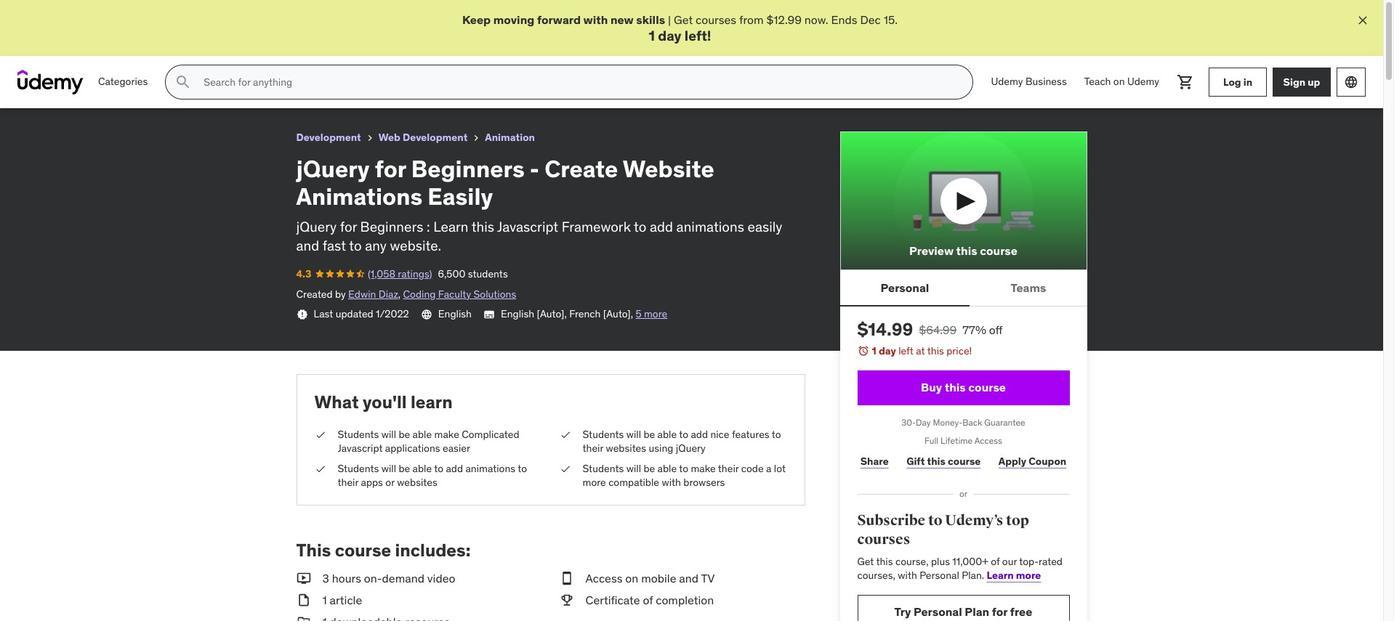 Task type: describe. For each thing, give the bounding box(es) containing it.
will for students will be able make complicated javascript applications easier
[[382, 428, 396, 441]]

english for english [auto], french [auto] , 5 more
[[501, 308, 535, 321]]

certificate
[[586, 594, 640, 608]]

to down easier
[[434, 462, 444, 475]]

now.
[[805, 12, 829, 27]]

solutions
[[474, 288, 517, 301]]

animation link
[[485, 129, 535, 147]]

1/2022
[[376, 308, 409, 321]]

to left nice
[[679, 428, 689, 441]]

Search for anything text field
[[201, 70, 956, 95]]

0 vertical spatial ,
[[398, 288, 401, 301]]

their inside students will be able to make their code a lot more compatible with browsers
[[718, 462, 739, 475]]

1 development from the left
[[296, 131, 361, 144]]

create
[[545, 154, 618, 184]]

categories
[[98, 75, 148, 88]]

add inside jquery for beginners - create website animations easily jquery for beginners : learn this javascript framework to add animations easily and fast to any website.
[[650, 218, 673, 235]]

students will be able to make their code a lot more compatible with browsers
[[583, 462, 786, 490]]

what you'll learn
[[315, 391, 453, 414]]

framework
[[562, 218, 631, 235]]

on for access
[[626, 571, 639, 586]]

1 horizontal spatial or
[[960, 488, 968, 499]]

mobile
[[642, 571, 677, 586]]

students will be able make complicated javascript applications easier
[[338, 428, 520, 455]]

what
[[315, 391, 359, 414]]

log
[[1224, 75, 1242, 89]]

1 vertical spatial for
[[340, 218, 357, 235]]

complicated
[[462, 428, 520, 441]]

easily
[[748, 218, 783, 235]]

$64.99
[[919, 323, 957, 338]]

learn
[[411, 391, 453, 414]]

xsmall image for last updated 1/2022
[[296, 309, 308, 321]]

with inside get this course, plus 11,000+ of our top-rated courses, with personal plan.
[[898, 570, 918, 583]]

make inside students will be able to make their code a lot more compatible with browsers
[[691, 462, 716, 475]]

day inside keep moving forward with new skills | get courses from $12.99 now. ends dec 15. 1 day left!
[[658, 27, 682, 45]]

be for javascript
[[399, 428, 410, 441]]

:
[[427, 218, 430, 235]]

applications
[[385, 442, 440, 455]]

5
[[636, 308, 642, 321]]

course language image
[[421, 309, 433, 321]]

try personal plan for free
[[895, 605, 1033, 620]]

xsmall image for students will be able to make their code a lot more compatible with browsers
[[560, 462, 571, 477]]

access on mobile and tv
[[586, 571, 715, 586]]

0 vertical spatial jquery
[[296, 154, 370, 184]]

plus
[[932, 555, 951, 569]]

get inside keep moving forward with new skills | get courses from $12.99 now. ends dec 15. 1 day left!
[[674, 12, 693, 27]]

top
[[1007, 512, 1030, 530]]

this for get
[[877, 555, 894, 569]]

1 for 1 article
[[323, 594, 327, 608]]

to right framework
[[634, 218, 647, 235]]

udemy business
[[992, 75, 1067, 88]]

students for students will be able to add nice features to their websites using jquery
[[583, 428, 624, 441]]

gift this course
[[907, 455, 981, 469]]

4.3
[[296, 268, 312, 281]]

preview
[[910, 244, 954, 258]]

dec
[[861, 12, 881, 27]]

learn more link
[[987, 570, 1042, 583]]

buy this course button
[[858, 371, 1070, 406]]

students for students will be able to make their code a lot more compatible with browsers
[[583, 462, 624, 475]]

coding faculty solutions link
[[403, 288, 517, 301]]

animation
[[485, 131, 535, 144]]

able for nice
[[658, 428, 677, 441]]

shopping cart with 0 items image
[[1177, 74, 1195, 91]]

2 udemy from the left
[[1128, 75, 1160, 88]]

to inside students will be able to make their code a lot more compatible with browsers
[[679, 462, 689, 475]]

able for javascript
[[413, 428, 432, 441]]

and inside jquery for beginners - create website animations easily jquery for beginners : learn this javascript framework to add animations easily and fast to any website.
[[296, 237, 319, 255]]

gift this course link
[[904, 448, 984, 477]]

their inside students will be able to add animations to their apps or websites
[[338, 477, 359, 490]]

plan
[[965, 605, 990, 620]]

1 vertical spatial beginners
[[360, 218, 424, 235]]

updated
[[336, 308, 374, 321]]

be for nice
[[644, 428, 655, 441]]

0 vertical spatial more
[[644, 308, 668, 321]]

you'll
[[363, 391, 407, 414]]

their inside students will be able to add nice features to their websites using jquery
[[583, 442, 604, 455]]

course,
[[896, 555, 929, 569]]

1 vertical spatial jquery
[[296, 218, 337, 235]]

this
[[296, 540, 331, 562]]

with inside students will be able to make their code a lot more compatible with browsers
[[662, 477, 681, 490]]

sign up
[[1284, 75, 1321, 89]]

be for their
[[644, 462, 655, 475]]

tv
[[701, 571, 715, 586]]

learn inside jquery for beginners - create website animations easily jquery for beginners : learn this javascript framework to add animations easily and fast to any website.
[[434, 218, 469, 235]]

students
[[468, 268, 508, 281]]

english for english
[[438, 308, 472, 321]]

30-day money-back guarantee full lifetime access
[[902, 417, 1026, 446]]

lot
[[774, 462, 786, 475]]

apply
[[999, 455, 1027, 469]]

course for buy this course
[[969, 381, 1007, 395]]

nice
[[711, 428, 730, 441]]

courses inside subscribe to udemy's top courses
[[858, 531, 911, 549]]

easier
[[443, 442, 471, 455]]

alarm image
[[858, 346, 869, 357]]

development link
[[296, 129, 361, 147]]

more inside students will be able to make their code a lot more compatible with browsers
[[583, 477, 606, 490]]

buy
[[921, 381, 943, 395]]

udemy business link
[[983, 65, 1076, 100]]

be for animations
[[399, 462, 410, 475]]

web development
[[379, 131, 468, 144]]

a
[[767, 462, 772, 475]]

guarantee
[[985, 417, 1026, 428]]

english [auto], french [auto] , 5 more
[[501, 308, 668, 321]]

students for students will be able make complicated javascript applications easier
[[338, 428, 379, 441]]

courses inside keep moving forward with new skills | get courses from $12.99 now. ends dec 15. 1 day left!
[[696, 12, 737, 27]]

get this course, plus 11,000+ of our top-rated courses, with personal plan.
[[858, 555, 1063, 583]]

for inside try personal plan for free link
[[993, 605, 1008, 620]]

1 vertical spatial and
[[680, 571, 699, 586]]

students will be able to add nice features to their websites using jquery
[[583, 428, 781, 455]]

0 vertical spatial beginners
[[412, 154, 525, 184]]

from
[[740, 12, 764, 27]]

website.
[[390, 237, 442, 255]]

rated
[[1039, 555, 1063, 569]]

access inside 30-day money-back guarantee full lifetime access
[[975, 436, 1003, 446]]

free
[[1011, 605, 1033, 620]]

will for students will be able to make their code a lot more compatible with browsers
[[627, 462, 642, 475]]

left!
[[685, 27, 712, 45]]

categories button
[[89, 65, 157, 100]]

web
[[379, 131, 401, 144]]

gift
[[907, 455, 925, 469]]

-
[[530, 154, 540, 184]]

$14.99 $64.99 77% off
[[858, 319, 1003, 341]]

1 article
[[323, 594, 362, 608]]

choose a language image
[[1345, 75, 1359, 90]]

by
[[335, 288, 346, 301]]

javascript inside students will be able make complicated javascript applications easier
[[338, 442, 383, 455]]

code
[[742, 462, 764, 475]]

course for preview this course
[[981, 244, 1018, 258]]

at
[[917, 345, 926, 358]]

completion
[[656, 594, 714, 608]]

demand
[[382, 571, 425, 586]]

up
[[1309, 75, 1321, 89]]

log in link
[[1209, 68, 1268, 97]]

try personal plan for free link
[[858, 596, 1070, 622]]

1 day left at this price!
[[872, 345, 973, 358]]

2 development from the left
[[403, 131, 468, 144]]

closed captions image
[[484, 309, 495, 321]]

3
[[323, 571, 329, 586]]

try
[[895, 605, 912, 620]]

this inside jquery for beginners - create website animations easily jquery for beginners : learn this javascript framework to add animations easily and fast to any website.
[[472, 218, 495, 235]]

add for features
[[691, 428, 708, 441]]



Task type: vqa. For each thing, say whether or not it's contained in the screenshot.
with inside the Students will be able to make their code a lot more compatible with browsers
yes



Task type: locate. For each thing, give the bounding box(es) containing it.
personal down "preview"
[[881, 281, 930, 295]]

make up "browsers"
[[691, 462, 716, 475]]

be inside students will be able make complicated javascript applications easier
[[399, 428, 410, 441]]

2 horizontal spatial with
[[898, 570, 918, 583]]

javascript up apps
[[338, 442, 383, 455]]

to right features
[[772, 428, 781, 441]]

1 vertical spatial more
[[583, 477, 606, 490]]

will for students will be able to add animations to their apps or websites
[[382, 462, 396, 475]]

small image for 3
[[296, 571, 311, 587]]

add inside students will be able to add animations to their apps or websites
[[446, 462, 463, 475]]

web development link
[[379, 129, 468, 147]]

1 horizontal spatial with
[[662, 477, 681, 490]]

coupon
[[1029, 455, 1067, 469]]

or up udemy's
[[960, 488, 968, 499]]

subscribe
[[858, 512, 926, 530]]

1 vertical spatial get
[[858, 555, 874, 569]]

ratings)
[[398, 268, 432, 281]]

teach
[[1085, 75, 1112, 88]]

0 vertical spatial websites
[[606, 442, 647, 455]]

1 inside keep moving forward with new skills | get courses from $12.99 now. ends dec 15. 1 day left!
[[649, 27, 655, 45]]

2 horizontal spatial for
[[993, 605, 1008, 620]]

1 horizontal spatial english
[[501, 308, 535, 321]]

1 vertical spatial learn
[[987, 570, 1014, 583]]

features
[[732, 428, 770, 441]]

0 horizontal spatial access
[[586, 571, 623, 586]]

udemy left business
[[992, 75, 1024, 88]]

0 horizontal spatial or
[[386, 477, 395, 490]]

of inside get this course, plus 11,000+ of our top-rated courses, with personal plan.
[[991, 555, 1000, 569]]

able for animations
[[413, 462, 432, 475]]

be up applications
[[399, 428, 410, 441]]

jquery up students will be able to make their code a lot more compatible with browsers
[[676, 442, 706, 455]]

this down easily at the top
[[472, 218, 495, 235]]

jquery down development link
[[296, 154, 370, 184]]

able inside students will be able make complicated javascript applications easier
[[413, 428, 432, 441]]

top-
[[1020, 555, 1039, 569]]

0 vertical spatial get
[[674, 12, 693, 27]]

teach on udemy
[[1085, 75, 1160, 88]]

able
[[413, 428, 432, 441], [658, 428, 677, 441], [413, 462, 432, 475], [658, 462, 677, 475]]

0 horizontal spatial animations
[[466, 462, 516, 475]]

0 horizontal spatial get
[[674, 12, 693, 27]]

this right "preview"
[[957, 244, 978, 258]]

able inside students will be able to make their code a lot more compatible with browsers
[[658, 462, 677, 475]]

add left nice
[[691, 428, 708, 441]]

$14.99
[[858, 319, 914, 341]]

this up the courses,
[[877, 555, 894, 569]]

2 horizontal spatial their
[[718, 462, 739, 475]]

2 horizontal spatial 1
[[872, 345, 877, 358]]

0 horizontal spatial learn
[[434, 218, 469, 235]]

access
[[975, 436, 1003, 446], [586, 571, 623, 586]]

with left new
[[584, 12, 608, 27]]

animations
[[296, 182, 423, 212]]

1 horizontal spatial get
[[858, 555, 874, 569]]

1 horizontal spatial javascript
[[497, 218, 559, 235]]

plan.
[[962, 570, 985, 583]]

or right apps
[[386, 477, 395, 490]]

website
[[623, 154, 715, 184]]

1 horizontal spatial access
[[975, 436, 1003, 446]]

0 vertical spatial courses
[[696, 12, 737, 27]]

for left free
[[993, 605, 1008, 620]]

this right at
[[928, 345, 945, 358]]

jquery up fast
[[296, 218, 337, 235]]

2 horizontal spatial xsmall image
[[560, 462, 571, 477]]

with
[[584, 12, 608, 27], [662, 477, 681, 490], [898, 570, 918, 583]]

1 vertical spatial on
[[626, 571, 639, 586]]

1 for 1 day left at this price!
[[872, 345, 877, 358]]

websites down applications
[[397, 477, 438, 490]]

0 vertical spatial and
[[296, 237, 319, 255]]

add for to
[[446, 462, 463, 475]]

course up back
[[969, 381, 1007, 395]]

1 down skills
[[649, 27, 655, 45]]

small image
[[296, 571, 311, 587], [560, 571, 574, 587], [296, 593, 311, 609], [560, 593, 574, 609], [296, 615, 311, 622]]

xsmall image left apps
[[315, 462, 326, 477]]

for
[[375, 154, 406, 184], [340, 218, 357, 235], [993, 605, 1008, 620]]

animations left easily
[[677, 218, 745, 235]]

animations inside students will be able to add animations to their apps or websites
[[466, 462, 516, 475]]

and left fast
[[296, 237, 319, 255]]

last updated 1/2022
[[314, 308, 409, 321]]

1 horizontal spatial udemy
[[1128, 75, 1160, 88]]

0 vertical spatial on
[[1114, 75, 1126, 88]]

or inside students will be able to add animations to their apps or websites
[[386, 477, 395, 490]]

will for students will be able to add nice features to their websites using jquery
[[627, 428, 642, 441]]

this for preview
[[957, 244, 978, 258]]

beginners down animation link
[[412, 154, 525, 184]]

1 vertical spatial ,
[[631, 308, 634, 321]]

add
[[650, 218, 673, 235], [691, 428, 708, 441], [446, 462, 463, 475]]

0 vertical spatial make
[[435, 428, 460, 441]]

able for their
[[658, 462, 677, 475]]

1 horizontal spatial learn
[[987, 570, 1014, 583]]

faculty
[[438, 288, 471, 301]]

be inside students will be able to add animations to their apps or websites
[[399, 462, 410, 475]]

of left our
[[991, 555, 1000, 569]]

our
[[1003, 555, 1018, 569]]

to
[[634, 218, 647, 235], [349, 237, 362, 255], [679, 428, 689, 441], [772, 428, 781, 441], [434, 462, 444, 475], [518, 462, 527, 475], [679, 462, 689, 475], [929, 512, 943, 530]]

more right 5
[[644, 308, 668, 321]]

0 horizontal spatial of
[[643, 594, 653, 608]]

be down applications
[[399, 462, 410, 475]]

0 horizontal spatial courses
[[696, 12, 737, 27]]

udemy left shopping cart with 0 items icon
[[1128, 75, 1160, 88]]

access down back
[[975, 436, 1003, 446]]

this inside get this course, plus 11,000+ of our top-rated courses, with personal plan.
[[877, 555, 894, 569]]

be up compatible
[[644, 462, 655, 475]]

1 udemy from the left
[[992, 75, 1024, 88]]

0 horizontal spatial english
[[438, 308, 472, 321]]

1 horizontal spatial more
[[644, 308, 668, 321]]

add inside students will be able to add nice features to their websites using jquery
[[691, 428, 708, 441]]

$12.99
[[767, 12, 802, 27]]

2 english from the left
[[501, 308, 535, 321]]

compatible
[[609, 477, 660, 490]]

2 vertical spatial for
[[993, 605, 1008, 620]]

make up easier
[[435, 428, 460, 441]]

udemy image
[[17, 70, 84, 95]]

add down easier
[[446, 462, 463, 475]]

english
[[438, 308, 472, 321], [501, 308, 535, 321]]

animations down complicated on the left of page
[[466, 462, 516, 475]]

0 vertical spatial access
[[975, 436, 1003, 446]]

0 horizontal spatial add
[[446, 462, 463, 475]]

2 vertical spatial personal
[[914, 605, 963, 620]]

share button
[[858, 448, 892, 477]]

browsers
[[684, 477, 725, 490]]

0 vertical spatial for
[[375, 154, 406, 184]]

certificate of completion
[[586, 594, 714, 608]]

2 vertical spatial with
[[898, 570, 918, 583]]

1 vertical spatial their
[[718, 462, 739, 475]]

easily
[[428, 182, 493, 212]]

xsmall image left last
[[296, 309, 308, 321]]

add down website
[[650, 218, 673, 235]]

moving
[[494, 12, 535, 27]]

make
[[435, 428, 460, 441], [691, 462, 716, 475]]

get right |
[[674, 12, 693, 27]]

xsmall image left compatible
[[560, 462, 571, 477]]

1 vertical spatial personal
[[920, 570, 960, 583]]

0 horizontal spatial 1
[[323, 594, 327, 608]]

(1,058
[[368, 268, 396, 281]]

1 vertical spatial with
[[662, 477, 681, 490]]

1 horizontal spatial for
[[375, 154, 406, 184]]

able inside students will be able to add nice features to their websites using jquery
[[658, 428, 677, 441]]

to left the any
[[349, 237, 362, 255]]

able down using
[[658, 462, 677, 475]]

0 vertical spatial of
[[991, 555, 1000, 569]]

1 horizontal spatial and
[[680, 571, 699, 586]]

with left "browsers"
[[662, 477, 681, 490]]

0 horizontal spatial ,
[[398, 288, 401, 301]]

1 horizontal spatial of
[[991, 555, 1000, 569]]

created by edwin diaz , coding faculty solutions
[[296, 288, 517, 301]]

77%
[[963, 323, 987, 338]]

to down complicated on the left of page
[[518, 462, 527, 475]]

personal right try on the bottom of page
[[914, 605, 963, 620]]

development right web
[[403, 131, 468, 144]]

courses down subscribe
[[858, 531, 911, 549]]

jquery inside students will be able to add nice features to their websites using jquery
[[676, 442, 706, 455]]

able down applications
[[413, 462, 432, 475]]

be up using
[[644, 428, 655, 441]]

small image for access
[[560, 571, 574, 587]]

learn right the ":"
[[434, 218, 469, 235]]

5 more button
[[636, 308, 668, 322]]

1 vertical spatial access
[[586, 571, 623, 586]]

0 horizontal spatial day
[[658, 27, 682, 45]]

be
[[399, 428, 410, 441], [644, 428, 655, 441], [399, 462, 410, 475], [644, 462, 655, 475]]

be inside students will be able to make their code a lot more compatible with browsers
[[644, 462, 655, 475]]

beginners up the any
[[360, 218, 424, 235]]

their left code
[[718, 462, 739, 475]]

0 horizontal spatial with
[[584, 12, 608, 27]]

30-
[[902, 417, 916, 428]]

1 horizontal spatial xsmall image
[[315, 462, 326, 477]]

tab list
[[840, 271, 1088, 307]]

get inside get this course, plus 11,000+ of our top-rated courses, with personal plan.
[[858, 555, 874, 569]]

apply coupon
[[999, 455, 1067, 469]]

0 horizontal spatial xsmall image
[[296, 309, 308, 321]]

learn down our
[[987, 570, 1014, 583]]

this right buy
[[945, 381, 966, 395]]

more
[[644, 308, 668, 321], [583, 477, 606, 490], [1017, 570, 1042, 583]]

websites inside students will be able to add nice features to their websites using jquery
[[606, 442, 647, 455]]

students inside students will be able to add animations to their apps or websites
[[338, 462, 379, 475]]

share
[[861, 455, 889, 469]]

full
[[925, 436, 939, 446]]

1 horizontal spatial make
[[691, 462, 716, 475]]

get up the courses,
[[858, 555, 874, 569]]

1 vertical spatial make
[[691, 462, 716, 475]]

0 horizontal spatial on
[[626, 571, 639, 586]]

development left web
[[296, 131, 361, 144]]

day left left
[[879, 345, 897, 358]]

javascript down -
[[497, 218, 559, 235]]

will inside students will be able to add animations to their apps or websites
[[382, 462, 396, 475]]

fast
[[323, 237, 346, 255]]

of
[[991, 555, 1000, 569], [643, 594, 653, 608]]

more down top-
[[1017, 570, 1042, 583]]

for down web
[[375, 154, 406, 184]]

will inside students will be able to make their code a lot more compatible with browsers
[[627, 462, 642, 475]]

0 vertical spatial animations
[[677, 218, 745, 235]]

1 right alarm icon
[[872, 345, 877, 358]]

0 horizontal spatial javascript
[[338, 442, 383, 455]]

1 left article
[[323, 594, 327, 608]]

close image
[[1356, 13, 1371, 28]]

udemy
[[992, 75, 1024, 88], [1128, 75, 1160, 88]]

access up certificate
[[586, 571, 623, 586]]

be inside students will be able to add nice features to their websites using jquery
[[644, 428, 655, 441]]

0 horizontal spatial for
[[340, 218, 357, 235]]

animations inside jquery for beginners - create website animations easily jquery for beginners : learn this javascript framework to add animations easily and fast to any website.
[[677, 218, 745, 235]]

1 english from the left
[[438, 308, 472, 321]]

will inside students will be able make complicated javascript applications easier
[[382, 428, 396, 441]]

0 vertical spatial javascript
[[497, 218, 559, 235]]

and
[[296, 237, 319, 255], [680, 571, 699, 586]]

off
[[990, 323, 1003, 338]]

course up teams at the top right of page
[[981, 244, 1018, 258]]

2 vertical spatial jquery
[[676, 442, 706, 455]]

0 vertical spatial learn
[[434, 218, 469, 235]]

2 vertical spatial 1
[[323, 594, 327, 608]]

for up fast
[[340, 218, 357, 235]]

courses,
[[858, 570, 896, 583]]

small image for certificate
[[560, 593, 574, 609]]

animations
[[677, 218, 745, 235], [466, 462, 516, 475]]

students inside students will be able make complicated javascript applications easier
[[338, 428, 379, 441]]

to inside subscribe to udemy's top courses
[[929, 512, 943, 530]]

day down |
[[658, 27, 682, 45]]

xsmall image
[[296, 309, 308, 321], [315, 462, 326, 477], [560, 462, 571, 477]]

teach on udemy link
[[1076, 65, 1169, 100]]

of down the access on mobile and tv
[[643, 594, 653, 608]]

this right gift
[[928, 455, 946, 469]]

, left coding
[[398, 288, 401, 301]]

course down lifetime
[[948, 455, 981, 469]]

0 vertical spatial personal
[[881, 281, 930, 295]]

1 vertical spatial animations
[[466, 462, 516, 475]]

this for gift
[[928, 455, 946, 469]]

with inside keep moving forward with new skills | get courses from $12.99 now. ends dec 15. 1 day left!
[[584, 12, 608, 27]]

jquery for beginners - create website animations easily jquery for beginners : learn this javascript framework to add animations easily and fast to any website.
[[296, 154, 783, 255]]

0 vertical spatial with
[[584, 12, 608, 27]]

personal inside try personal plan for free link
[[914, 605, 963, 620]]

|
[[668, 12, 671, 27]]

1 horizontal spatial 1
[[649, 27, 655, 45]]

1 vertical spatial websites
[[397, 477, 438, 490]]

english right 'closed captions' image
[[501, 308, 535, 321]]

on right teach
[[1114, 75, 1126, 88]]

javascript inside jquery for beginners - create website animations easily jquery for beginners : learn this javascript framework to add animations easily and fast to any website.
[[497, 218, 559, 235]]

2 vertical spatial add
[[446, 462, 463, 475]]

with down course,
[[898, 570, 918, 583]]

submit search image
[[175, 74, 192, 91]]

1 horizontal spatial courses
[[858, 531, 911, 549]]

english down faculty
[[438, 308, 472, 321]]

course for gift this course
[[948, 455, 981, 469]]

able up applications
[[413, 428, 432, 441]]

students will be able to add animations to their apps or websites
[[338, 462, 527, 490]]

1 horizontal spatial development
[[403, 131, 468, 144]]

their left apps
[[338, 477, 359, 490]]

teams button
[[971, 271, 1088, 306]]

tab list containing personal
[[840, 271, 1088, 307]]

small image for 1
[[296, 593, 311, 609]]

2 horizontal spatial add
[[691, 428, 708, 441]]

0 horizontal spatial their
[[338, 477, 359, 490]]

courses up left!
[[696, 12, 737, 27]]

their left using
[[583, 442, 604, 455]]

xsmall image for students will be able to add animations to their apps or websites
[[315, 462, 326, 477]]

price!
[[947, 345, 973, 358]]

1 horizontal spatial animations
[[677, 218, 745, 235]]

able up using
[[658, 428, 677, 441]]

log in
[[1224, 75, 1253, 89]]

personal down plus at the right of page
[[920, 570, 960, 583]]

personal inside personal button
[[881, 281, 930, 295]]

2 vertical spatial more
[[1017, 570, 1042, 583]]

3 hours on-demand video
[[323, 571, 456, 586]]

[auto], french
[[537, 308, 601, 321]]

0 horizontal spatial udemy
[[992, 75, 1024, 88]]

xsmall image
[[364, 133, 376, 144], [471, 133, 482, 144], [315, 428, 326, 442], [560, 428, 571, 442]]

and left tv on the bottom right
[[680, 571, 699, 586]]

websites left using
[[606, 442, 647, 455]]

1 horizontal spatial websites
[[606, 442, 647, 455]]

able inside students will be able to add animations to their apps or websites
[[413, 462, 432, 475]]

2 horizontal spatial more
[[1017, 570, 1042, 583]]

11,000+
[[953, 555, 989, 569]]

1 vertical spatial day
[[879, 345, 897, 358]]

0 vertical spatial day
[[658, 27, 682, 45]]

course up on-
[[335, 540, 391, 562]]

students inside students will be able to add nice features to their websites using jquery
[[583, 428, 624, 441]]

on for teach
[[1114, 75, 1126, 88]]

1 horizontal spatial add
[[650, 218, 673, 235]]

will inside students will be able to add nice features to their websites using jquery
[[627, 428, 642, 441]]

1 horizontal spatial day
[[879, 345, 897, 358]]

1 vertical spatial add
[[691, 428, 708, 441]]

[auto]
[[603, 308, 631, 321]]

to left udemy's
[[929, 512, 943, 530]]

javascript
[[497, 218, 559, 235], [338, 442, 383, 455]]

2 vertical spatial their
[[338, 477, 359, 490]]

make inside students will be able make complicated javascript applications easier
[[435, 428, 460, 441]]

keep
[[463, 12, 491, 27]]

0 vertical spatial their
[[583, 442, 604, 455]]

students for students will be able to add animations to their apps or websites
[[338, 462, 379, 475]]

money-
[[933, 417, 963, 428]]

, left 5
[[631, 308, 634, 321]]

or
[[386, 477, 395, 490], [960, 488, 968, 499]]

0 horizontal spatial development
[[296, 131, 361, 144]]

to up "browsers"
[[679, 462, 689, 475]]

this for buy
[[945, 381, 966, 395]]

more left compatible
[[583, 477, 606, 490]]

15.
[[884, 12, 898, 27]]

websites inside students will be able to add animations to their apps or websites
[[397, 477, 438, 490]]

1 vertical spatial courses
[[858, 531, 911, 549]]

1 horizontal spatial ,
[[631, 308, 634, 321]]

forward
[[537, 12, 581, 27]]

diaz
[[379, 288, 398, 301]]

1 horizontal spatial on
[[1114, 75, 1126, 88]]

0 horizontal spatial websites
[[397, 477, 438, 490]]

on left mobile
[[626, 571, 639, 586]]

teams
[[1011, 281, 1047, 295]]

personal inside get this course, plus 11,000+ of our top-rated courses, with personal plan.
[[920, 570, 960, 583]]

course
[[981, 244, 1018, 258], [969, 381, 1007, 395], [948, 455, 981, 469], [335, 540, 391, 562]]

1 vertical spatial javascript
[[338, 442, 383, 455]]

preview this course
[[910, 244, 1018, 258]]

0 horizontal spatial more
[[583, 477, 606, 490]]

students inside students will be able to make their code a lot more compatible with browsers
[[583, 462, 624, 475]]



